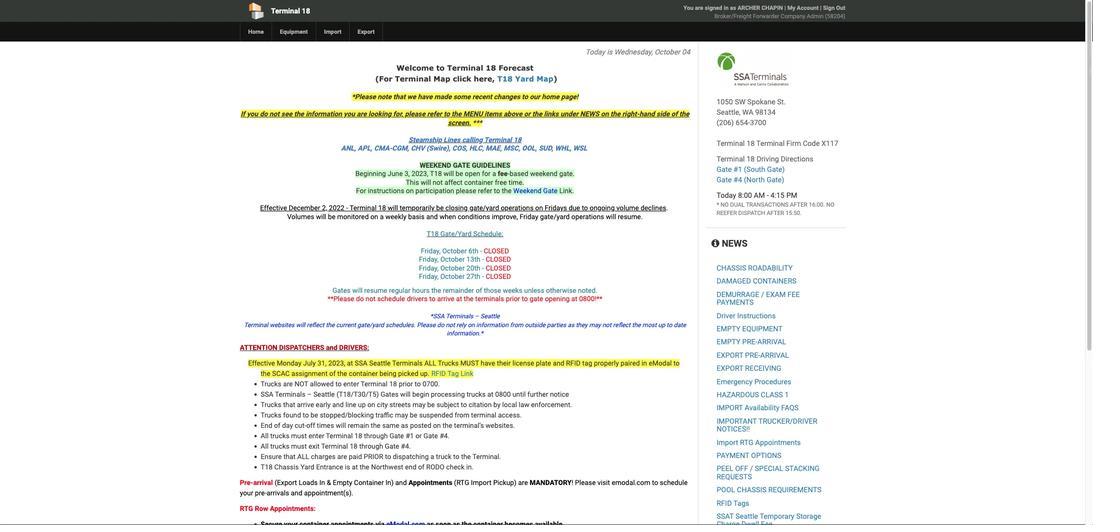 Task type: vqa. For each thing, say whether or not it's contained in the screenshot.
AM
yes



Task type: describe. For each thing, give the bounding box(es) containing it.
- right "20th"
[[482, 264, 484, 273]]

roadability
[[748, 264, 793, 273]]

18 down being
[[389, 380, 397, 389]]

2023, inside weekend gate guidelines beginning june 3, 2023, t18 will be open for a fee -based weekend gate. this will not affect container free time.
[[412, 170, 429, 178]]

arrivals
[[267, 490, 289, 498]]

a inside effective december 2, 2022 - terminal 18 will temporarily be closing gate/yard operations on fridays due to ongoing volume declines . volumes will be monitored on a weekly basis and when conditions improve, friday gate/yard operations will resume.
[[380, 213, 384, 221]]

faqs
[[782, 404, 799, 413]]

0 vertical spatial after
[[790, 202, 808, 208]]

the down prior
[[360, 464, 370, 472]]

as inside you are signed in as archer chapin | my account | sign out broker/freight forwarder company admin (58204)
[[730, 4, 737, 11]]

1 vertical spatial pre-
[[746, 351, 761, 360]]

- right 27th
[[482, 273, 484, 281]]

0 vertical spatial gate)
[[767, 165, 785, 174]]

arrive inside trucks are not allowed to enter terminal 18 prior to 0700. ssa terminals – seattle (t18/t30/t5) gates will begin processing trucks at 0800 until further notice trucks that arrive early and line up on city streets may be subject to citation by local law enforcement. trucks found to be stopped/blocking traffic may be suspended from terminal access. end of day cut-off times will remain the same as posted on the terminal's websites. all trucks must enter terminal 18 through gate #1 or gate #4. all trucks must exit terminal 18 through gate #4. ensure that all charges are paid prior to dispatching a truck to the terminal. t18 chassis yard entrance is at the northwest end of rodo check in.
[[297, 401, 314, 410]]

will up weekly
[[388, 204, 398, 212]]

the down suspended
[[443, 422, 453, 430]]

2 vertical spatial that
[[284, 453, 296, 462]]

most
[[643, 322, 657, 329]]

effective monday july 31, 2023, at ssa seattle terminals all trucks must have their license plate and rfid tag properly paired in emodal to the scac assignment of the container being picked up.
[[248, 360, 680, 378]]

transactions
[[746, 202, 789, 208]]

schedule:
[[473, 230, 503, 238]]

or inside if you do not see the information you are looking for, please refer to the menu items above or the links under news on the right-hand side of the screen.
[[524, 110, 531, 118]]

gates will resume regular hours the remainder of those weeks unless otherwise noted.
[[333, 287, 598, 295]]

closing
[[446, 204, 468, 212]]

northwest
[[371, 464, 404, 472]]

in.
[[466, 464, 474, 472]]

from inside *ssa terminals – seattle terminal websites will reflect the current gate/yard schedules. please do not rely on information from outside parties as they may not reflect the most up to date information.*
[[510, 322, 524, 329]]

the up '(t18/t30/t5)'
[[338, 370, 347, 378]]

1 vertical spatial trucks
[[270, 432, 290, 441]]

1 map from the left
[[434, 74, 451, 83]]

*ssa
[[431, 313, 445, 320]]

to down free at top left
[[494, 187, 500, 195]]

0 horizontal spatial import
[[324, 28, 342, 35]]

the left current
[[326, 322, 335, 329]]

to right the allowed
[[336, 380, 342, 389]]

will inside *ssa terminals – seattle terminal websites will reflect the current gate/yard schedules. please do not rely on information from outside parties as they may not reflect the most up to date information.*
[[296, 322, 305, 329]]

seattle inside trucks are not allowed to enter terminal 18 prior to 0700. ssa terminals – seattle (t18/t30/t5) gates will begin processing trucks at 0800 until further notice trucks that arrive early and line up on city streets may be subject to citation by local law enforcement. trucks found to be stopped/blocking traffic may be suspended from terminal access. end of day cut-off times will remain the same as posted on the terminal's websites. all trucks must enter terminal 18 through gate #1 or gate #4. all trucks must exit terminal 18 through gate #4. ensure that all charges are paid prior to dispatching a truck to the terminal. t18 chassis yard entrance is at the northwest end of rodo check in.
[[314, 391, 335, 399]]

october left "20th"
[[441, 264, 465, 273]]

information inside if you do not see the information you are looking for, please refer to the menu items above or the links under news on the right-hand side of the screen.
[[306, 110, 342, 118]]

1 vertical spatial after
[[767, 210, 785, 217]]

rodo
[[426, 464, 445, 472]]

damaged
[[717, 277, 751, 286]]

1050
[[717, 98, 733, 106]]

seattle inside effective monday july 31, 2023, at ssa seattle terminals all trucks must have their license plate and rfid tag properly paired in emodal to the scac assignment of the container being picked up.
[[369, 360, 391, 368]]

on down suspended
[[433, 422, 441, 430]]

drivers:
[[339, 344, 369, 352]]

driving
[[757, 155, 779, 163]]

1 vertical spatial #4.
[[401, 443, 411, 451]]

1 vertical spatial please
[[456, 187, 476, 195]]

conditions
[[458, 213, 490, 221]]

ssa inside effective monday july 31, 2023, at ssa seattle terminals all trucks must have their license plate and rfid tag properly paired in emodal to the scac assignment of the container being picked up.
[[355, 360, 368, 368]]

for
[[482, 170, 491, 178]]

- right 13th
[[482, 256, 484, 264]]

2 all from the top
[[261, 443, 269, 451]]

requirements
[[769, 486, 822, 495]]

the right see
[[294, 110, 304, 118]]

0 horizontal spatial schedule
[[378, 295, 405, 303]]

0 horizontal spatial may
[[395, 412, 408, 420]]

schedules.
[[386, 322, 416, 329]]

terminal inside terminal 18 driving directions gate #1 (south gate) gate #4 (north gate)
[[717, 155, 745, 163]]

gate/yard inside *ssa terminals – seattle terminal websites will reflect the current gate/yard schedules. please do not rely on information from outside parties as they may not reflect the most up to date information.*
[[358, 322, 384, 329]]

to inside effective monday july 31, 2023, at ssa seattle terminals all trucks must have their license plate and rfid tag properly paired in emodal to the scac assignment of the container being picked up.
[[674, 360, 680, 368]]

terminal down "(206)" in the top right of the page
[[717, 139, 745, 148]]

chv
[[411, 144, 425, 153]]

and up 31,
[[326, 344, 338, 352]]

to up northwest
[[385, 453, 391, 462]]

1 vertical spatial through
[[359, 443, 383, 451]]

off
[[307, 422, 315, 430]]

to right subject
[[461, 401, 467, 410]]

0 vertical spatial #4.
[[440, 432, 450, 441]]

october left 13th
[[441, 256, 465, 264]]

be up posted
[[410, 412, 418, 420]]

#1 inside terminal 18 driving directions gate #1 (south gate) gate #4 (north gate)
[[734, 165, 743, 174]]

exit
[[309, 443, 320, 451]]

not right they
[[603, 322, 612, 329]]

attention dispatchers and drivers:
[[240, 344, 369, 352]]

stacking
[[786, 465, 820, 474]]

0 horizontal spatial rfid
[[432, 370, 446, 378]]

do inside if you do not see the information you are looking for, please refer to the menu items above or the links under news on the right-hand side of the screen.
[[260, 110, 268, 118]]

october left 04
[[655, 48, 681, 56]]

same
[[382, 422, 400, 430]]

friday
[[520, 213, 539, 221]]

will down stopped/blocking
[[336, 422, 346, 430]]

arrival
[[253, 479, 273, 488]]

18 up the paid
[[350, 443, 358, 451]]

the down free at top left
[[502, 187, 512, 195]]

some
[[454, 93, 471, 101]]

looking
[[369, 110, 392, 118]]

welcome
[[397, 63, 434, 72]]

27th
[[467, 273, 481, 281]]

allowed
[[310, 380, 334, 389]]

out
[[837, 4, 846, 11]]

the up in.
[[461, 453, 471, 462]]

instructions
[[368, 187, 404, 195]]

1 vertical spatial operations
[[572, 213, 604, 221]]

0 horizontal spatial appointments
[[409, 479, 453, 488]]

0 vertical spatial yard
[[515, 74, 534, 83]]

terminal inside steamship lines calling terminal 18 anl, apl, cma-cgm, chv (swire), cos, hlc, mae, msc, ool, sud, whl, wsl
[[484, 136, 512, 144]]

recent
[[473, 93, 492, 101]]

early
[[316, 401, 331, 410]]

due
[[569, 204, 580, 212]]

the down 'gates will resume regular hours the remainder of those weeks unless otherwise noted.'
[[464, 295, 474, 303]]

driver
[[717, 312, 736, 320]]

1 you from the left
[[247, 110, 258, 118]]

above
[[504, 110, 523, 118]]

terminals inside *ssa terminals – seattle terminal websites will reflect the current gate/yard schedules. please do not rely on information from outside parties as they may not reflect the most up to date information.*
[[446, 313, 473, 320]]

monday
[[277, 360, 302, 368]]

be up when
[[436, 204, 444, 212]]

to up off
[[303, 412, 309, 420]]

2 reflect from the left
[[613, 322, 631, 329]]

attention
[[240, 344, 278, 352]]

terminal down being
[[361, 380, 388, 389]]

chapin
[[762, 4, 783, 11]]

on up friday
[[536, 204, 543, 212]]

of inside if you do not see the information you are looking for, please refer to the menu items above or the links under news on the right-hand side of the screen.
[[672, 110, 678, 118]]

terminal up equipment link
[[271, 7, 300, 15]]

***
[[471, 119, 482, 127]]

1 vertical spatial please
[[575, 479, 596, 488]]

emodal.com
[[610, 479, 651, 488]]

trucker/driver
[[759, 417, 818, 426]]

dispatchers
[[279, 344, 324, 352]]

paid
[[349, 453, 362, 462]]

the right side
[[680, 110, 690, 118]]

18 up 'equipment'
[[302, 7, 310, 15]]

the down traffic
[[371, 422, 381, 430]]

not down resume
[[366, 295, 376, 303]]

outside
[[525, 322, 546, 329]]

found
[[283, 412, 301, 420]]

container inside weekend gate guidelines beginning june 3, 2023, t18 will be open for a fee -based weekend gate. this will not affect container free time.
[[464, 178, 493, 187]]

0 vertical spatial that
[[393, 93, 406, 101]]

t18 left gate/yard
[[427, 230, 439, 238]]

free
[[495, 178, 507, 187]]

are right pickup)
[[518, 479, 528, 488]]

terminal 18 image
[[717, 52, 789, 86]]

terminal up (for terminal map click here, t18 yard map )
[[447, 63, 483, 72]]

weekend
[[530, 170, 558, 178]]

the left most
[[632, 322, 641, 329]]

0 horizontal spatial have
[[418, 93, 433, 101]]

please inside if you do not see the information you are looking for, please refer to the menu items above or the links under news on the right-hand side of the screen.
[[405, 110, 426, 118]]

when
[[440, 213, 456, 221]]

pm
[[787, 191, 798, 200]]

2 | from the left
[[821, 4, 822, 11]]

are inside if you do not see the information you are looking for, please refer to the menu items above or the links under news on the right-hand side of the screen.
[[357, 110, 367, 118]]

streets
[[390, 401, 411, 410]]

on inside *ssa terminals – seattle terminal websites will reflect the current gate/yard schedules. please do not rely on information from outside parties as they may not reflect the most up to date information.*
[[468, 322, 475, 329]]

1 horizontal spatial gate/yard
[[470, 204, 499, 212]]

0 vertical spatial gates
[[333, 287, 351, 295]]

december
[[289, 204, 320, 212]]

empty equipment link
[[717, 325, 783, 333]]

0 horizontal spatial operations
[[501, 204, 534, 212]]

chassis roadability link
[[717, 264, 793, 273]]

1 vertical spatial gate/yard
[[540, 213, 570, 221]]

terminal up charges
[[321, 443, 348, 451]]

are left the paid
[[338, 453, 347, 462]]

schedule inside to schedule your pre-arrivals and appointment(s).
[[660, 479, 688, 488]]

to inside if you do not see the information you are looking for, please refer to the menu items above or the links under news on the right-hand side of the screen.
[[444, 110, 450, 118]]

0 vertical spatial arrival
[[758, 338, 787, 347]]

are inside you are signed in as archer chapin | my account | sign out broker/freight forwarder company admin (58204)
[[695, 4, 704, 11]]

#1 inside trucks are not allowed to enter terminal 18 prior to 0700. ssa terminals – seattle (t18/t30/t5) gates will begin processing trucks at 0800 until further notice trucks that arrive early and line up on city streets may be subject to citation by local law enforcement. trucks found to be stopped/blocking traffic may be suspended from terminal access. end of day cut-off times will remain the same as posted on the terminal's websites. all trucks must enter terminal 18 through gate #1 or gate #4. all trucks must exit terminal 18 through gate #4. ensure that all charges are paid prior to dispatching a truck to the terminal. t18 chassis yard entrance is at the northwest end of rodo check in.
[[406, 432, 414, 441]]

as inside *ssa terminals – seattle terminal websites will reflect the current gate/yard schedules. please do not rely on information from outside parties as they may not reflect the most up to date information.*
[[568, 322, 575, 329]]

2023, inside effective monday july 31, 2023, at ssa seattle terminals all trucks must have their license plate and rfid tag properly paired in emodal to the scac assignment of the container being picked up.
[[329, 360, 345, 368]]

signed
[[705, 4, 723, 11]]

we
[[407, 93, 416, 101]]

will down 2,
[[316, 213, 326, 221]]

hlc,
[[469, 144, 484, 153]]

websites.
[[486, 422, 515, 430]]

1 horizontal spatial prior
[[506, 295, 520, 303]]

current
[[336, 322, 356, 329]]

availability
[[745, 404, 780, 413]]

on down this in the top of the page
[[406, 187, 414, 195]]

terminal down welcome at the left top of page
[[395, 74, 431, 83]]

seattle inside *ssa terminals – seattle terminal websites will reflect the current gate/yard schedules. please do not rely on information from outside parties as they may not reflect the most up to date information.*
[[481, 313, 500, 320]]

1 reflect from the left
[[307, 322, 324, 329]]

terminal 18 terminal firm code x117
[[717, 139, 839, 148]]

terminal
[[471, 412, 497, 420]]

0 vertical spatial is
[[607, 48, 613, 56]]

0 vertical spatial trucks
[[467, 391, 486, 399]]

2 empty from the top
[[717, 338, 741, 347]]

news
[[580, 110, 600, 118]]

on left city
[[368, 401, 375, 410]]

18 up here,
[[486, 63, 496, 72]]

export
[[358, 28, 375, 35]]

at down remainder
[[456, 295, 462, 303]]

ensure
[[261, 453, 282, 462]]

0 vertical spatial arrive
[[437, 295, 455, 303]]

effective for effective december 2, 2022 - terminal 18 will temporarily be closing gate/yard operations on fridays due to ongoing volume declines . volumes will be monitored on a weekly basis and when conditions improve, friday gate/yard operations will resume.
[[260, 204, 287, 212]]

refer inside if you do not see the information you are looking for, please refer to the menu items above or the links under news on the right-hand side of the screen.
[[427, 110, 442, 118]]

and right in)
[[396, 479, 407, 488]]

important
[[717, 417, 757, 426]]

to schedule your pre-arrivals and appointment(s).
[[240, 479, 688, 498]]

to right welcome at the left top of page
[[437, 63, 445, 72]]

is inside trucks are not allowed to enter terminal 18 prior to 0700. ssa terminals – seattle (t18/t30/t5) gates will begin processing trucks at 0800 until further notice trucks that arrive early and line up on city streets may be subject to citation by local law enforcement. trucks found to be stopped/blocking traffic may be suspended from terminal access. end of day cut-off times will remain the same as posted on the terminal's websites. all trucks must enter terminal 18 through gate #1 or gate #4. all trucks must exit terminal 18 through gate #4. ensure that all charges are paid prior to dispatching a truck to the terminal. t18 chassis yard entrance is at the northwest end of rodo check in.
[[345, 464, 350, 472]]

1 vertical spatial rtg
[[240, 505, 253, 514]]

- right 6th
[[480, 247, 482, 255]]

st.
[[778, 98, 786, 106]]

2 export from the top
[[717, 365, 744, 373]]

unless
[[524, 287, 545, 295]]

seattle inside chassis roadability damaged containers demurrage / exam fee payments driver instructions empty equipment empty pre-arrival export pre-arrival export receiving emergency procedures hazardous class 1 import availability faqs important trucker/driver notices!! import rtg appointments payment options peel off / special stacking requests pool chassis requirements rfid tags ssat seattle temporary storage charge dwell fee
[[736, 513, 758, 521]]

1050 sw spokane st. seattle, wa 98134 (206) 654-3700
[[717, 98, 786, 127]]

18 down remain
[[355, 432, 362, 441]]

1 vertical spatial that
[[283, 401, 295, 410]]

paired
[[621, 360, 640, 368]]

entrance
[[316, 464, 343, 472]]

will up affect
[[444, 170, 454, 178]]

my
[[788, 4, 796, 11]]

of left day
[[274, 422, 281, 430]]

time.
[[509, 178, 524, 187]]

to down hours
[[430, 295, 436, 303]]

and inside trucks are not allowed to enter terminal 18 prior to 0700. ssa terminals – seattle (t18/t30/t5) gates will begin processing trucks at 0800 until further notice trucks that arrive early and line up on city streets may be subject to citation by local law enforcement. trucks found to be stopped/blocking traffic may be suspended from terminal access. end of day cut-off times will remain the same as posted on the terminal's websites. all trucks must enter terminal 18 through gate #1 or gate #4. all trucks must exit terminal 18 through gate #4. ensure that all charges are paid prior to dispatching a truck to the terminal. t18 chassis yard entrance is at the northwest end of rodo check in.
[[332, 401, 344, 410]]

my account link
[[788, 4, 819, 11]]

truck
[[436, 453, 452, 462]]

will left resume
[[352, 287, 363, 295]]

empty pre-arrival link
[[717, 338, 787, 347]]

a inside trucks are not allowed to enter terminal 18 prior to 0700. ssa terminals – seattle (t18/t30/t5) gates will begin processing trucks at 0800 until further notice trucks that arrive early and line up on city streets may be subject to citation by local law enforcement. trucks found to be stopped/blocking traffic may be suspended from terminal access. end of day cut-off times will remain the same as posted on the terminal's websites. all trucks must enter terminal 18 through gate #1 or gate #4. all trucks must exit terminal 18 through gate #4. ensure that all charges are paid prior to dispatching a truck to the terminal. t18 chassis yard entrance is at the northwest end of rodo check in.
[[431, 453, 434, 462]]

terminal down times
[[326, 432, 353, 441]]

0 vertical spatial enter
[[344, 380, 359, 389]]

2 vertical spatial trucks
[[270, 443, 290, 451]]

will down 'ongoing'
[[606, 213, 616, 221]]

gate #4 (north gate) link
[[717, 176, 785, 184]]

import inside chassis roadability damaged containers demurrage / exam fee payments driver instructions empty equipment empty pre-arrival export pre-arrival export receiving emergency procedures hazardous class 1 import availability faqs important trucker/driver notices!! import rtg appointments payment options peel off / special stacking requests pool chassis requirements rfid tags ssat seattle temporary storage charge dwell fee
[[717, 439, 739, 447]]

rfid inside effective monday july 31, 2023, at ssa seattle terminals all trucks must have their license plate and rfid tag properly paired in emodal to the scac assignment of the container being picked up.
[[566, 360, 581, 368]]

be inside weekend gate guidelines beginning june 3, 2023, t18 will be open for a fee -based weekend gate. this will not affect container free time.
[[456, 170, 463, 178]]

information inside *ssa terminals – seattle terminal websites will reflect the current gate/yard schedules. please do not rely on information from outside parties as they may not reflect the most up to date information.*
[[477, 322, 509, 329]]

of left those
[[476, 287, 482, 295]]

0 vertical spatial through
[[364, 432, 388, 441]]

(for terminal map click here, t18 yard map )
[[375, 74, 558, 83]]

of right end
[[418, 464, 425, 472]]

at down the otherwise
[[572, 295, 578, 303]]



Task type: locate. For each thing, give the bounding box(es) containing it.
emodal.com link
[[610, 479, 651, 488]]

not left rely
[[446, 322, 455, 329]]

gate/yard up conditions
[[470, 204, 499, 212]]

to up check
[[453, 453, 460, 462]]

container inside effective monday july 31, 2023, at ssa seattle terminals all trucks must have their license plate and rfid tag properly paired in emodal to the scac assignment of the container being picked up.
[[349, 370, 378, 378]]

1 horizontal spatial may
[[413, 401, 426, 410]]

lines
[[444, 136, 461, 144]]

be down 2022
[[328, 213, 336, 221]]

being
[[380, 370, 397, 378]]

1 vertical spatial prior
[[399, 380, 413, 389]]

cgm,
[[392, 144, 409, 153]]

do right the if
[[260, 110, 268, 118]]

/ right off
[[750, 465, 753, 474]]

1 horizontal spatial ssa
[[355, 360, 368, 368]]

dwell
[[742, 521, 759, 526]]

all
[[261, 432, 269, 441], [261, 443, 269, 451]]

1 vertical spatial all
[[297, 453, 309, 462]]

as left they
[[568, 322, 575, 329]]

t18 inside weekend gate guidelines beginning june 3, 2023, t18 will be open for a fee -based weekend gate. this will not affect container free time.
[[430, 170, 442, 178]]

must
[[461, 360, 479, 368]]

or inside trucks are not allowed to enter terminal 18 prior to 0700. ssa terminals – seattle (t18/t30/t5) gates will begin processing trucks at 0800 until further notice trucks that arrive early and line up on city streets may be subject to citation by local law enforcement. trucks found to be stopped/blocking traffic may be suspended from terminal access. end of day cut-off times will remain the same as posted on the terminal's websites. all trucks must enter terminal 18 through gate #1 or gate #4. all trucks must exit terminal 18 through gate #4. ensure that all charges are paid prior to dispatching a truck to the terminal. t18 chassis yard entrance is at the northwest end of rodo check in.
[[416, 432, 422, 441]]

you
[[684, 4, 694, 11]]

please down affect
[[456, 187, 476, 195]]

all inside effective monday july 31, 2023, at ssa seattle terminals all trucks must have their license plate and rfid tag properly paired in emodal to the scac assignment of the container being picked up.
[[425, 360, 437, 368]]

0 horizontal spatial #1
[[406, 432, 414, 441]]

2 no from the left
[[827, 202, 835, 208]]

this
[[406, 178, 419, 187]]

cut-
[[295, 422, 307, 430]]

0 horizontal spatial do
[[260, 110, 268, 118]]

2 vertical spatial import
[[471, 479, 492, 488]]

rtg inside chassis roadability damaged containers demurrage / exam fee payments driver instructions empty equipment empty pre-arrival export pre-arrival export receiving emergency procedures hazardous class 1 import availability faqs important trucker/driver notices!! import rtg appointments payment options peel off / special stacking requests pool chassis requirements rfid tags ssat seattle temporary storage charge dwell fee
[[740, 439, 754, 447]]

terminal up mae,
[[484, 136, 512, 144]]

no right 16:00. on the right top of the page
[[827, 202, 835, 208]]

#4. up dispatching
[[401, 443, 411, 451]]

by
[[494, 401, 501, 410]]

import rtg appointments link
[[717, 439, 801, 447]]

2 you from the left
[[344, 110, 355, 118]]

gates inside trucks are not allowed to enter terminal 18 prior to 0700. ssa terminals – seattle (t18/t30/t5) gates will begin processing trucks at 0800 until further notice trucks that arrive early and line up on city streets may be subject to citation by local law enforcement. trucks found to be stopped/blocking traffic may be suspended from terminal access. end of day cut-off times will remain the same as posted on the terminal's websites. all trucks must enter terminal 18 through gate #1 or gate #4. all trucks must exit terminal 18 through gate #4. ensure that all charges are paid prior to dispatching a truck to the terminal. t18 chassis yard entrance is at the northwest end of rodo check in.
[[381, 391, 399, 399]]

is left wednesday,
[[607, 48, 613, 56]]

at down the paid
[[352, 464, 358, 472]]

wednesday,
[[615, 48, 653, 56]]

1 horizontal spatial #4.
[[440, 432, 450, 441]]

0 vertical spatial do
[[260, 110, 268, 118]]

to left "gate"
[[522, 295, 528, 303]]

appointments inside chassis roadability damaged containers demurrage / exam fee payments driver instructions empty equipment empty pre-arrival export pre-arrival export receiving emergency procedures hazardous class 1 import availability faqs important trucker/driver notices!! import rtg appointments payment options peel off / special stacking requests pool chassis requirements rfid tags ssat seattle temporary storage charge dwell fee
[[756, 439, 801, 447]]

up.
[[420, 370, 430, 378]]

0 vertical spatial schedule
[[378, 295, 405, 303]]

not
[[295, 380, 308, 389]]

up
[[659, 322, 665, 329], [358, 401, 366, 410]]

t18 yard map link
[[498, 74, 554, 83]]

empty down 'empty equipment' link
[[717, 338, 741, 347]]

do inside *ssa terminals – seattle terminal websites will reflect the current gate/yard schedules. please do not rely on information from outside parties as they may not reflect the most up to date information.*
[[437, 322, 444, 329]]

trucks inside effective monday july 31, 2023, at ssa seattle terminals all trucks must have their license plate and rfid tag properly paired in emodal to the scac assignment of the container being picked up.
[[438, 360, 459, 368]]

pre- down 'empty equipment' link
[[743, 338, 758, 347]]

operations up friday
[[501, 204, 534, 212]]

prior inside trucks are not allowed to enter terminal 18 prior to 0700. ssa terminals – seattle (t18/t30/t5) gates will begin processing trucks at 0800 until further notice trucks that arrive early and line up on city streets may be subject to citation by local law enforcement. trucks found to be stopped/blocking traffic may be suspended from terminal access. end of day cut-off times will remain the same as posted on the terminal's websites. all trucks must enter terminal 18 through gate #1 or gate #4. all trucks must exit terminal 18 through gate #4. ensure that all charges are paid prior to dispatching a truck to the terminal. t18 chassis yard entrance is at the northwest end of rodo check in.
[[399, 380, 413, 389]]

on inside if you do not see the information you are looking for, please refer to the menu items above or the links under news on the right-hand side of the screen.
[[601, 110, 609, 118]]

demurrage / exam fee payments link
[[717, 290, 800, 307]]

1 empty from the top
[[717, 325, 741, 333]]

0 vertical spatial /
[[762, 290, 765, 299]]

tag
[[448, 370, 459, 378]]

at up by
[[488, 391, 494, 399]]

0 horizontal spatial |
[[785, 4, 786, 11]]

dispatching
[[393, 453, 429, 462]]

on right monitored at the top left
[[371, 213, 378, 221]]

1 vertical spatial must
[[291, 443, 307, 451]]

through down same
[[364, 432, 388, 441]]

seattle up being
[[369, 360, 391, 368]]

effective inside effective monday july 31, 2023, at ssa seattle terminals all trucks must have their license plate and rfid tag properly paired in emodal to the scac assignment of the container being picked up.
[[248, 360, 275, 368]]

effective for effective monday july 31, 2023, at ssa seattle terminals all trucks must have their license plate and rfid tag properly paired in emodal to the scac assignment of the container being picked up.
[[248, 360, 275, 368]]

or down posted
[[416, 432, 422, 441]]

trucks up 'ensure'
[[270, 443, 290, 451]]

1 vertical spatial as
[[568, 322, 575, 329]]

will up 'participation'
[[421, 178, 431, 187]]

terminal up driving
[[757, 139, 785, 148]]

– inside *ssa terminals – seattle terminal websites will reflect the current gate/yard schedules. please do not rely on information from outside parties as they may not reflect the most up to date information.*
[[475, 313, 479, 320]]

0 vertical spatial all
[[425, 360, 437, 368]]

*
[[717, 202, 720, 208]]

seattle up early
[[314, 391, 335, 399]]

0 horizontal spatial container
[[349, 370, 378, 378]]

that left we
[[393, 93, 406, 101]]

gate/yard
[[441, 230, 472, 238]]

and
[[427, 213, 438, 221], [326, 344, 338, 352], [553, 360, 565, 368], [332, 401, 344, 410], [396, 479, 407, 488], [291, 490, 303, 498]]

the left right- on the top right
[[611, 110, 621, 118]]

0 vertical spatial rtg
[[740, 439, 754, 447]]

0 vertical spatial must
[[291, 432, 307, 441]]

1 vertical spatial gate)
[[767, 176, 785, 184]]

1 vertical spatial up
[[358, 401, 366, 410]]

is down the paid
[[345, 464, 350, 472]]

terminal inside *ssa terminals – seattle terminal websites will reflect the current gate/yard schedules. please do not rely on information from outside parties as they may not reflect the most up to date information.*
[[244, 322, 268, 329]]

under
[[561, 110, 579, 118]]

if
[[241, 110, 245, 118]]

in up broker/freight
[[724, 4, 729, 11]]

be
[[456, 170, 463, 178], [436, 204, 444, 212], [328, 213, 336, 221], [428, 401, 435, 410], [311, 412, 318, 420], [410, 412, 418, 420]]

import left export link
[[324, 28, 342, 35]]

resume
[[364, 287, 388, 295]]

to right due
[[582, 204, 588, 212]]

may inside *ssa terminals – seattle terminal websites will reflect the current gate/yard schedules. please do not rely on information from outside parties as they may not reflect the most up to date information.*
[[589, 322, 601, 329]]

effective inside effective december 2, 2022 - terminal 18 will temporarily be closing gate/yard operations on fridays due to ongoing volume declines . volumes will be monitored on a weekly basis and when conditions improve, friday gate/yard operations will resume.
[[260, 204, 287, 212]]

stopped/blocking
[[320, 412, 374, 420]]

1 horizontal spatial today
[[717, 191, 737, 200]]

pickup)
[[493, 479, 517, 488]]

yard up loads
[[301, 464, 315, 472]]

2 vertical spatial gate/yard
[[358, 322, 384, 329]]

up inside *ssa terminals – seattle terminal websites will reflect the current gate/yard schedules. please do not rely on information from outside parties as they may not reflect the most up to date information.*
[[659, 322, 665, 329]]

0 vertical spatial empty
[[717, 325, 741, 333]]

websites
[[270, 322, 295, 329]]

are down 'scac'
[[283, 380, 293, 389]]

yard inside trucks are not allowed to enter terminal 18 prior to 0700. ssa terminals – seattle (t18/t30/t5) gates will begin processing trucks at 0800 until further notice trucks that arrive early and line up on city streets may be subject to citation by local law enforcement. trucks found to be stopped/blocking traffic may be suspended from terminal access. end of day cut-off times will remain the same as posted on the terminal's websites. all trucks must enter terminal 18 through gate #1 or gate #4. all trucks must exit terminal 18 through gate #4. ensure that all charges are paid prior to dispatching a truck to the terminal. t18 chassis yard entrance is at the northwest end of rodo check in.
[[301, 464, 315, 472]]

be up suspended
[[428, 401, 435, 410]]

plate
[[536, 360, 551, 368]]

will
[[444, 170, 454, 178], [421, 178, 431, 187], [388, 204, 398, 212], [316, 213, 326, 221], [606, 213, 616, 221], [352, 287, 363, 295], [296, 322, 305, 329], [400, 391, 411, 399], [336, 422, 346, 430]]

2 horizontal spatial a
[[493, 170, 496, 178]]

0 horizontal spatial please
[[417, 322, 436, 329]]

be up off
[[311, 412, 318, 420]]

2 vertical spatial terminals
[[275, 391, 306, 399]]

0 horizontal spatial from
[[455, 412, 470, 420]]

receiving
[[746, 365, 782, 373]]

0 horizontal spatial /
[[750, 465, 753, 474]]

the left 'scac'
[[261, 370, 271, 378]]

1 vertical spatial do
[[356, 295, 364, 303]]

terminal
[[271, 7, 300, 15], [447, 63, 483, 72], [395, 74, 431, 83], [484, 136, 512, 144], [717, 139, 745, 148], [757, 139, 785, 148], [717, 155, 745, 163], [350, 204, 377, 212], [244, 322, 268, 329], [361, 380, 388, 389], [326, 432, 353, 441], [321, 443, 348, 451]]

reflect left most
[[613, 322, 631, 329]]

terminal up monitored at the top left
[[350, 204, 377, 212]]

0 vertical spatial effective
[[260, 204, 287, 212]]

arrival
[[758, 338, 787, 347], [761, 351, 789, 360]]

0 vertical spatial or
[[524, 110, 531, 118]]

in)
[[386, 479, 394, 488]]

equipment link
[[272, 22, 316, 42]]

0 vertical spatial chassis
[[717, 264, 747, 273]]

0 vertical spatial 2023,
[[412, 170, 429, 178]]

the left links
[[532, 110, 542, 118]]

2023, right 31,
[[329, 360, 345, 368]]

today for today                                                                                                                                                                                                                                                                                                                                                                                                                                                                                                                                                                                                                                                                                                           8:00 am - 4:15 pm * no dual transactions after 16:00.  no reefer dispatch after 15:50.
[[717, 191, 737, 200]]

weekend
[[514, 187, 542, 195]]

t18 down weekend
[[430, 170, 442, 178]]

0 horizontal spatial enter
[[309, 432, 325, 441]]

0 horizontal spatial in
[[642, 360, 647, 368]]

be down 'gate'
[[456, 170, 463, 178]]

2023, up this in the top of the page
[[412, 170, 429, 178]]

must
[[291, 432, 307, 441], [291, 443, 307, 451]]

t18 down forecast
[[498, 74, 513, 83]]

further
[[528, 391, 549, 399]]

date
[[674, 322, 686, 329]]

sign
[[823, 4, 835, 11]]

do down *ssa
[[437, 322, 444, 329]]

0 vertical spatial from
[[510, 322, 524, 329]]

trucks up 'citation'
[[467, 391, 486, 399]]

payment
[[717, 452, 750, 460]]

row
[[255, 505, 268, 514]]

gate
[[717, 165, 732, 174], [717, 176, 732, 184], [543, 187, 558, 195], [390, 432, 404, 441], [424, 432, 438, 441], [385, 443, 399, 451]]

opening
[[545, 295, 570, 303]]

terminal inside effective december 2, 2022 - terminal 18 will temporarily be closing gate/yard operations on fridays due to ongoing volume declines . volumes will be monitored on a weekly basis and when conditions improve, friday gate/yard operations will resume.
[[350, 204, 377, 212]]

demurrage
[[717, 290, 760, 299]]

all inside trucks are not allowed to enter terminal 18 prior to 0700. ssa terminals – seattle (t18/t30/t5) gates will begin processing trucks at 0800 until further notice trucks that arrive early and line up on city streets may be subject to citation by local law enforcement. trucks found to be stopped/blocking traffic may be suspended from terminal access. end of day cut-off times will remain the same as posted on the terminal's websites. all trucks must enter terminal 18 through gate #1 or gate #4. all trucks must exit terminal 18 through gate #4. ensure that all charges are paid prior to dispatching a truck to the terminal. t18 chassis yard entrance is at the northwest end of rodo check in.
[[297, 453, 309, 462]]

wsl
[[573, 144, 588, 153]]

0 vertical spatial container
[[464, 178, 493, 187]]

1 vertical spatial enter
[[309, 432, 325, 441]]

3700
[[750, 118, 767, 127]]

october down gate/yard
[[442, 247, 467, 255]]

1 horizontal spatial as
[[568, 322, 575, 329]]

to inside to schedule your pre-arrivals and appointment(s).
[[652, 479, 659, 488]]

arrival up receiving
[[761, 351, 789, 360]]

0 vertical spatial please
[[405, 110, 426, 118]]

gate) up 4:15
[[767, 176, 785, 184]]

1 horizontal spatial import
[[471, 479, 492, 488]]

1 vertical spatial container
[[349, 370, 378, 378]]

and right basis
[[427, 213, 438, 221]]

cma-
[[374, 144, 392, 153]]

1 horizontal spatial information
[[477, 322, 509, 329]]

1 vertical spatial from
[[455, 412, 470, 420]]

18 inside effective december 2, 2022 - terminal 18 will temporarily be closing gate/yard operations on fridays due to ongoing volume declines . volumes will be monitored on a weekly basis and when conditions improve, friday gate/yard operations will resume.
[[378, 204, 386, 212]]

not up 'participation'
[[433, 178, 443, 187]]

2 horizontal spatial import
[[717, 439, 739, 447]]

today for today is wednesday, october 04
[[586, 48, 605, 56]]

please right !
[[575, 479, 596, 488]]

you down *please at the left of page
[[344, 110, 355, 118]]

regular
[[389, 287, 411, 295]]

options
[[751, 452, 782, 460]]

0 vertical spatial import
[[324, 28, 342, 35]]

2 horizontal spatial gate/yard
[[540, 213, 570, 221]]

at inside effective monday july 31, 2023, at ssa seattle terminals all trucks must have their license plate and rfid tag properly paired in emodal to the scac assignment of the container being picked up.
[[347, 360, 353, 368]]

they
[[576, 322, 588, 329]]

0 horizontal spatial refer
[[427, 110, 442, 118]]

0 horizontal spatial arrive
[[297, 401, 314, 410]]

0 vertical spatial rfid
[[566, 360, 581, 368]]

gate #1 (south gate) link
[[717, 165, 785, 174]]

2 vertical spatial a
[[431, 453, 434, 462]]

rfid inside chassis roadability damaged containers demurrage / exam fee payments driver instructions empty equipment empty pre-arrival export pre-arrival export receiving emergency procedures hazardous class 1 import availability faqs important trucker/driver notices!! import rtg appointments payment options peel off / special stacking requests pool chassis requirements rfid tags ssat seattle temporary storage charge dwell fee
[[717, 499, 732, 508]]

1 vertical spatial refer
[[478, 187, 492, 195]]

today inside today                                                                                                                                                                                                                                                                                                                                                                                                                                                                                                                                                                                                                                                                                                           8:00 am - 4:15 pm * no dual transactions after 16:00.  no reefer dispatch after 15:50.
[[717, 191, 737, 200]]

after up 15:50.
[[790, 202, 808, 208]]

0 vertical spatial as
[[730, 4, 737, 11]]

info circle image
[[712, 239, 720, 248]]

1 horizontal spatial |
[[821, 4, 822, 11]]

to left our
[[522, 93, 528, 101]]

steamship
[[409, 136, 442, 144]]

and inside effective december 2, 2022 - terminal 18 will temporarily be closing gate/yard operations on fridays due to ongoing volume declines . volumes will be monitored on a weekly basis and when conditions improve, friday gate/yard operations will resume.
[[427, 213, 438, 221]]

*ssa terminals – seattle terminal websites will reflect the current gate/yard schedules. please do not rely on information from outside parties as they may not reflect the most up to date information.*
[[244, 313, 686, 338]]

rfid
[[566, 360, 581, 368], [432, 370, 446, 378], [717, 499, 732, 508]]

are down *please at the left of page
[[357, 110, 367, 118]]

1 horizontal spatial yard
[[515, 74, 534, 83]]

page!
[[561, 93, 579, 101]]

- inside effective december 2, 2022 - terminal 18 will temporarily be closing gate/yard operations on fridays due to ongoing volume declines . volumes will be monitored on a weekly basis and when conditions improve, friday gate/yard operations will resume.
[[346, 204, 348, 212]]

to up screen.
[[444, 110, 450, 118]]

through up prior
[[359, 443, 383, 451]]

terminals inside trucks are not allowed to enter terminal 18 prior to 0700. ssa terminals – seattle (t18/t30/t5) gates will begin processing trucks at 0800 until further notice trucks that arrive early and line up on city streets may be subject to citation by local law enforcement. trucks found to be stopped/blocking traffic may be suspended from terminal access. end of day cut-off times will remain the same as posted on the terminal's websites. all trucks must enter terminal 18 through gate #1 or gate #4. all trucks must exit terminal 18 through gate #4. ensure that all charges are paid prior to dispatching a truck to the terminal. t18 chassis yard entrance is at the northwest end of rodo check in.
[[275, 391, 306, 399]]

gate/yard right current
[[358, 322, 384, 329]]

rfid up the ssat
[[717, 499, 732, 508]]

in inside you are signed in as archer chapin | my account | sign out broker/freight forwarder company admin (58204)
[[724, 4, 729, 11]]

2 vertical spatial as
[[401, 422, 409, 430]]

0 vertical spatial in
[[724, 4, 729, 11]]

friday, october 6th - closed friday, october 13th - closed friday, october 20th - closed friday, october 27th - closed
[[419, 247, 511, 281]]

1 horizontal spatial –
[[475, 313, 479, 320]]

or right "above"
[[524, 110, 531, 118]]

terminals inside effective monday july 31, 2023, at ssa seattle terminals all trucks must have their license plate and rfid tag properly paired in emodal to the scac assignment of the container being picked up.
[[392, 360, 423, 368]]

information down terminals
[[477, 322, 509, 329]]

- inside weekend gate guidelines beginning june 3, 2023, t18 will be open for a fee -based weekend gate. this will not affect container free time.
[[508, 170, 510, 178]]

forwarder
[[753, 13, 780, 20]]

up inside trucks are not allowed to enter terminal 18 prior to 0700. ssa terminals – seattle (t18/t30/t5) gates will begin processing trucks at 0800 until further notice trucks that arrive early and line up on city streets may be subject to citation by local law enforcement. trucks found to be stopped/blocking traffic may be suspended from terminal access. end of day cut-off times will remain the same as posted on the terminal's websites. all trucks must enter terminal 18 through gate #1 or gate #4. all trucks must exit terminal 18 through gate #4. ensure that all charges are paid prior to dispatching a truck to the terminal. t18 chassis yard entrance is at the northwest end of rodo check in.
[[358, 401, 366, 410]]

0 horizontal spatial #4.
[[401, 443, 411, 451]]

rtg row appointments:
[[240, 505, 316, 514]]

the right hours
[[432, 287, 441, 295]]

1 vertical spatial or
[[416, 432, 422, 441]]

emergency procedures link
[[717, 378, 792, 386]]

import up payment
[[717, 439, 739, 447]]

1 horizontal spatial /
[[762, 290, 765, 299]]

have inside effective monday july 31, 2023, at ssa seattle terminals all trucks must have their license plate and rfid tag properly paired in emodal to the scac assignment of the container being picked up.
[[481, 360, 495, 368]]

2 horizontal spatial as
[[730, 4, 737, 11]]

no right * at the right of the page
[[721, 202, 729, 208]]

your
[[240, 490, 253, 498]]

1 vertical spatial /
[[750, 465, 753, 474]]

/ left exam
[[762, 290, 765, 299]]

schedule right emodal.com
[[660, 479, 688, 488]]

1 horizontal spatial is
[[607, 48, 613, 56]]

ongoing
[[590, 204, 615, 212]]

to up begin
[[415, 380, 421, 389]]

not inside weekend gate guidelines beginning june 3, 2023, t18 will be open for a fee -based weekend gate. this will not affect container free time.
[[433, 178, 443, 187]]

in inside effective monday july 31, 2023, at ssa seattle terminals all trucks must have their license plate and rfid tag properly paired in emodal to the scac assignment of the container being picked up.
[[642, 360, 647, 368]]

up right line
[[358, 401, 366, 410]]

will up streets
[[400, 391, 411, 399]]

that up found in the left bottom of the page
[[283, 401, 295, 410]]

1 vertical spatial may
[[413, 401, 426, 410]]

- up monitored at the top left
[[346, 204, 348, 212]]

and inside to schedule your pre-arrivals and appointment(s).
[[291, 490, 303, 498]]

1 vertical spatial chassis
[[737, 486, 767, 495]]

as inside trucks are not allowed to enter terminal 18 prior to 0700. ssa terminals – seattle (t18/t30/t5) gates will begin processing trucks at 0800 until further notice trucks that arrive early and line up on city streets may be subject to citation by local law enforcement. trucks found to be stopped/blocking traffic may be suspended from terminal access. end of day cut-off times will remain the same as posted on the terminal's websites. all trucks must enter terminal 18 through gate #1 or gate #4. all trucks must exit terminal 18 through gate #4. ensure that all charges are paid prior to dispatching a truck to the terminal. t18 chassis yard entrance is at the northwest end of rodo check in.
[[401, 422, 409, 430]]

all up 'ensure'
[[261, 443, 269, 451]]

1 all from the top
[[261, 432, 269, 441]]

0 vertical spatial operations
[[501, 204, 534, 212]]

and inside effective monday july 31, 2023, at ssa seattle terminals all trucks must have their license plate and rfid tag properly paired in emodal to the scac assignment of the container being picked up.
[[553, 360, 565, 368]]

rtg up payment options link
[[740, 439, 754, 447]]

1 vertical spatial import
[[717, 439, 739, 447]]

– inside trucks are not allowed to enter terminal 18 prior to 0700. ssa terminals – seattle (t18/t30/t5) gates will begin processing trucks at 0800 until further notice trucks that arrive early and line up on city streets may be subject to citation by local law enforcement. trucks found to be stopped/blocking traffic may be suspended from terminal access. end of day cut-off times will remain the same as posted on the terminal's websites. all trucks must enter terminal 18 through gate #1 or gate #4. all trucks must exit terminal 18 through gate #4. ensure that all charges are paid prior to dispatching a truck to the terminal. t18 chassis yard entrance is at the northwest end of rodo check in.
[[307, 391, 312, 399]]

arrive down remainder
[[437, 295, 455, 303]]

2 vertical spatial rfid
[[717, 499, 732, 508]]

ool,
[[522, 144, 537, 153]]

2 map from the left
[[537, 74, 554, 83]]

to inside effective december 2, 2022 - terminal 18 will temporarily be closing gate/yard operations on fridays due to ongoing volume declines . volumes will be monitored on a weekly basis and when conditions improve, friday gate/yard operations will resume.
[[582, 204, 588, 212]]

0 horizontal spatial information
[[306, 110, 342, 118]]

1 vertical spatial ssa
[[261, 391, 274, 399]]

friday,
[[421, 247, 441, 255], [419, 256, 439, 264], [419, 264, 439, 273], [419, 273, 439, 281]]

**please do not schedule drivers to arrive at the terminals prior to gate opening at 0800!**
[[328, 295, 603, 303]]

0 vertical spatial pre-
[[743, 338, 758, 347]]

0 horizontal spatial please
[[405, 110, 426, 118]]

1 must from the top
[[291, 432, 307, 441]]

end
[[261, 422, 272, 430]]

charge
[[717, 521, 740, 526]]

1 vertical spatial export
[[717, 365, 744, 373]]

july
[[303, 360, 316, 368]]

the up screen.
[[452, 110, 462, 118]]

1 export from the top
[[717, 351, 744, 360]]

1 | from the left
[[785, 4, 786, 11]]

tags
[[734, 499, 750, 508]]

from inside trucks are not allowed to enter terminal 18 prior to 0700. ssa terminals – seattle (t18/t30/t5) gates will begin processing trucks at 0800 until further notice trucks that arrive early and line up on city streets may be subject to citation by local law enforcement. trucks found to be stopped/blocking traffic may be suspended from terminal access. end of day cut-off times will remain the same as posted on the terminal's websites. all trucks must enter terminal 18 through gate #1 or gate #4. all trucks must exit terminal 18 through gate #4. ensure that all charges are paid prior to dispatching a truck to the terminal. t18 chassis yard entrance is at the northwest end of rodo check in.
[[455, 412, 470, 420]]

please inside *ssa terminals – seattle terminal websites will reflect the current gate/yard schedules. please do not rely on information from outside parties as they may not reflect the most up to date information.*
[[417, 322, 436, 329]]

october up remainder
[[441, 273, 465, 281]]

18 inside steamship lines calling terminal 18 anl, apl, cma-cgm, chv (swire), cos, hlc, mae, msc, ool, sud, whl, wsl
[[514, 136, 522, 144]]

prior down picked
[[399, 380, 413, 389]]

**please
[[328, 295, 354, 303]]

0 vertical spatial may
[[589, 322, 601, 329]]

18 down 3700
[[747, 139, 755, 148]]

1 vertical spatial arrival
[[761, 351, 789, 360]]

2 vertical spatial may
[[395, 412, 408, 420]]

see
[[281, 110, 292, 118]]

1 vertical spatial gates
[[381, 391, 399, 399]]

apl,
[[358, 144, 373, 153]]

you are signed in as archer chapin | my account | sign out broker/freight forwarder company admin (58204)
[[684, 4, 846, 20]]

18 inside terminal 18 driving directions gate #1 (south gate) gate #4 (north gate)
[[747, 155, 755, 163]]

to inside *ssa terminals – seattle terminal websites will reflect the current gate/yard schedules. please do not rely on information from outside parties as they may not reflect the most up to date information.*
[[667, 322, 673, 329]]

1 horizontal spatial from
[[510, 322, 524, 329]]

1 vertical spatial a
[[380, 213, 384, 221]]

side
[[657, 110, 670, 118]]

of inside effective monday july 31, 2023, at ssa seattle terminals all trucks must have their license plate and rfid tag properly paired in emodal to the scac assignment of the container being picked up.
[[329, 370, 336, 378]]

(206)
[[717, 118, 734, 127]]

a inside weekend gate guidelines beginning june 3, 2023, t18 will be open for a fee -based weekend gate. this will not affect container free time.
[[493, 170, 496, 178]]

you right the if
[[247, 110, 258, 118]]

to left date
[[667, 322, 673, 329]]

0800
[[495, 391, 511, 399]]

home
[[248, 28, 264, 35]]

2 must from the top
[[291, 443, 307, 451]]

1 horizontal spatial up
[[659, 322, 665, 329]]

t18 inside trucks are not allowed to enter terminal 18 prior to 0700. ssa terminals – seattle (t18/t30/t5) gates will begin processing trucks at 0800 until further notice trucks that arrive early and line up on city streets may be subject to citation by local law enforcement. trucks found to be stopped/blocking traffic may be suspended from terminal access. end of day cut-off times will remain the same as posted on the terminal's websites. all trucks must enter terminal 18 through gate #1 or gate #4. all trucks must exit terminal 18 through gate #4. ensure that all charges are paid prior to dispatching a truck to the terminal. t18 chassis yard entrance is at the northwest end of rodo check in.
[[261, 464, 273, 472]]

0 horizontal spatial reflect
[[307, 322, 324, 329]]

0 vertical spatial terminals
[[446, 313, 473, 320]]

refer
[[427, 110, 442, 118], [478, 187, 492, 195]]

exam
[[766, 290, 786, 299]]

&
[[327, 479, 331, 488]]

0 horizontal spatial –
[[307, 391, 312, 399]]

1 horizontal spatial container
[[464, 178, 493, 187]]

on right rely
[[468, 322, 475, 329]]

must down cut-
[[291, 432, 307, 441]]

1 no from the left
[[721, 202, 729, 208]]

1 vertical spatial terminals
[[392, 360, 423, 368]]

18 up gate #1 (south gate) link
[[747, 155, 755, 163]]

| left my
[[785, 4, 786, 11]]

forecast
[[499, 63, 534, 72]]

emodal
[[649, 360, 672, 368]]

1 horizontal spatial reflect
[[613, 322, 631, 329]]

0 horizontal spatial today
[[586, 48, 605, 56]]

ssa inside trucks are not allowed to enter terminal 18 prior to 0700. ssa terminals – seattle (t18/t30/t5) gates will begin processing trucks at 0800 until further notice trucks that arrive early and line up on city streets may be subject to citation by local law enforcement. trucks found to be stopped/blocking traffic may be suspended from terminal access. end of day cut-off times will remain the same as posted on the terminal's websites. all trucks must enter terminal 18 through gate #1 or gate #4. all trucks must exit terminal 18 through gate #4. ensure that all charges are paid prior to dispatching a truck to the terminal. t18 chassis yard entrance is at the northwest end of rodo check in.
[[261, 391, 274, 399]]

information.*
[[447, 330, 484, 338]]

- inside today                                                                                                                                                                                                                                                                                                                                                                                                                                                                                                                                                                                                                                                                                                           8:00 am - 4:15 pm * no dual transactions after 16:00.  no reefer dispatch after 15:50.
[[767, 191, 769, 200]]

2 horizontal spatial terminals
[[446, 313, 473, 320]]

not inside if you do not see the information you are looking for, please refer to the menu items above or the links under news on the right-hand side of the screen.
[[270, 110, 280, 118]]

access.
[[498, 412, 522, 420]]

right-
[[622, 110, 640, 118]]

not
[[270, 110, 280, 118], [433, 178, 443, 187], [366, 295, 376, 303], [446, 322, 455, 329], [603, 322, 612, 329]]



